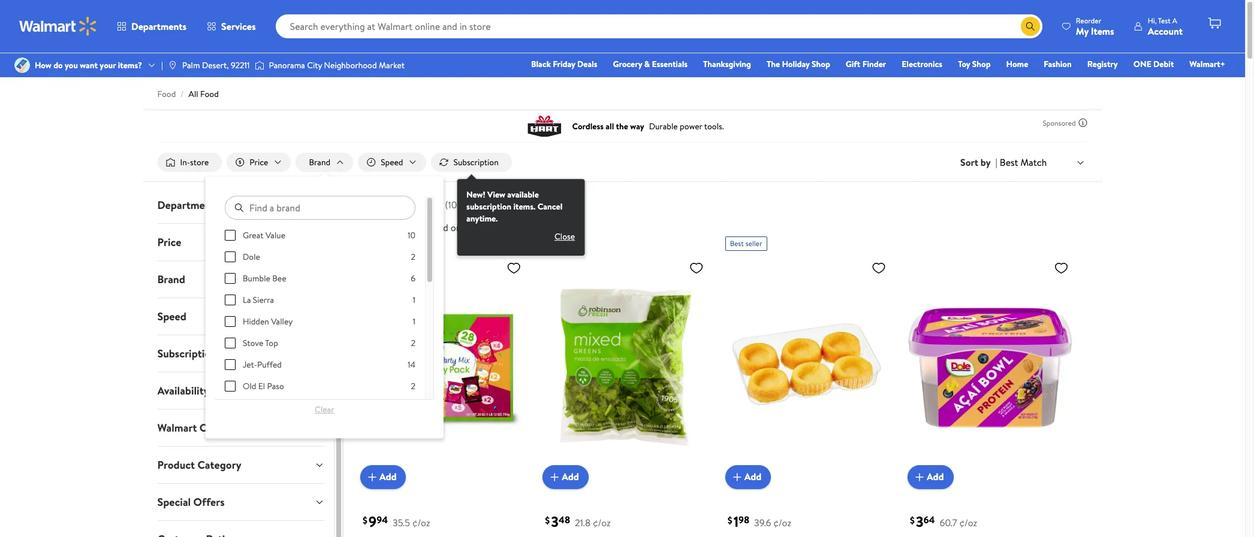 Task type: vqa. For each thing, say whether or not it's contained in the screenshot.


Task type: describe. For each thing, give the bounding box(es) containing it.
toy
[[958, 58, 970, 70]]

bumble bee
[[243, 273, 286, 285]]

thanksgiving
[[703, 58, 751, 70]]

view
[[487, 189, 505, 201]]

in
[[404, 196, 414, 212]]

dole
[[243, 251, 260, 263]]

1 vertical spatial departments button
[[148, 187, 334, 224]]

add to cart image for 3
[[548, 470, 562, 485]]

fashion link
[[1039, 58, 1077, 71]]

seller for 3
[[563, 239, 580, 249]]

 image for panorama
[[255, 59, 264, 71]]

Search search field
[[276, 14, 1043, 38]]

how do you want your items?
[[35, 59, 142, 71]]

1 for hidden valley
[[413, 316, 415, 328]]

21.8
[[575, 517, 591, 530]]

speed inside tab
[[157, 309, 186, 324]]

add button for 9
[[360, 466, 406, 490]]

¢/oz for $ 3 64 60.7 ¢/oz
[[960, 517, 977, 530]]

subscription button
[[148, 336, 334, 372]]

items
[[1091, 24, 1114, 37]]

0 horizontal spatial all
[[189, 88, 198, 100]]

walmart image
[[19, 17, 97, 36]]

1 for la sierra
[[413, 294, 415, 306]]

walmart+ link
[[1184, 58, 1231, 71]]

brand tab
[[148, 261, 334, 298]]

cash
[[199, 421, 223, 436]]

cancel
[[538, 201, 563, 213]]

product category button
[[148, 447, 334, 484]]

best for 1
[[730, 239, 744, 249]]

10
[[408, 230, 415, 242]]

39.6
[[754, 517, 771, 530]]

departments inside tab
[[157, 198, 219, 213]]

match
[[1021, 156, 1047, 169]]

cart contains 0 items total amount $0.00 image
[[1208, 16, 1222, 31]]

ad disclaimer and feedback for skylinedisplayad image
[[1078, 118, 1088, 128]]

3 for $ 3 64 60.7 ¢/oz
[[916, 512, 924, 532]]

60.7
[[940, 517, 957, 530]]

departments tab
[[148, 187, 334, 224]]

electronics
[[902, 58, 943, 70]]

walmart+
[[1190, 58, 1225, 70]]

food / all food
[[157, 88, 219, 100]]

1 shop from the left
[[812, 58, 830, 70]]

home link
[[1001, 58, 1034, 71]]

1 vertical spatial price button
[[148, 224, 334, 261]]

hi, test a account
[[1148, 15, 1183, 37]]

food right /
[[200, 88, 219, 100]]

add to favorites list, dole acai bowls frozen protein acai blend with fruit and granola, 6 oz image
[[1054, 261, 1069, 276]]

new! view available subscription items. cancel anytime. close
[[467, 189, 575, 243]]

92211
[[231, 59, 250, 71]]

best inside popup button
[[1000, 156, 1018, 169]]

&
[[644, 58, 650, 70]]

food right in
[[416, 196, 443, 212]]

product
[[157, 458, 195, 473]]

online
[[451, 221, 476, 234]]

subscription tab
[[148, 336, 334, 372]]

thanksgiving link
[[698, 58, 757, 71]]

how
[[35, 59, 51, 71]]

98
[[739, 514, 750, 527]]

puffed
[[257, 359, 282, 371]]

test
[[1158, 15, 1171, 25]]

special offers button
[[148, 484, 334, 521]]

94
[[377, 514, 388, 527]]

search icon image
[[1026, 22, 1035, 31]]

$ 1 98 39.6 ¢/oz
[[728, 512, 791, 532]]

1 vertical spatial brand button
[[148, 261, 334, 298]]

walmart cash offers tab
[[148, 410, 334, 447]]

close
[[555, 231, 575, 243]]

store
[[190, 156, 209, 168]]

availability button
[[148, 373, 334, 410]]

brand button inside sort and filter section element
[[296, 153, 353, 172]]

$ 9 94 35.5 ¢/oz
[[363, 512, 430, 532]]

¢/oz for $ 1 98 39.6 ¢/oz
[[774, 517, 791, 530]]

sort by |
[[961, 156, 998, 169]]

best seller for 3
[[548, 239, 580, 249]]

bee
[[272, 273, 286, 285]]

great value variety pack party mixes 28 count, 1 oz image
[[360, 256, 526, 480]]

speed inside sort and filter section element
[[381, 156, 403, 168]]

paso
[[267, 381, 284, 393]]

debit
[[1154, 58, 1174, 70]]

a
[[1173, 15, 1177, 25]]

2 for el
[[411, 381, 415, 393]]

offers inside "dropdown button"
[[225, 421, 256, 436]]

want
[[80, 59, 98, 71]]

 image for palm
[[168, 61, 177, 70]]

stove
[[243, 338, 263, 350]]

1 2 from the top
[[411, 251, 415, 263]]

$ 3 64 60.7 ¢/oz
[[910, 512, 977, 532]]

walmart cash offers
[[157, 421, 256, 436]]

price inside sort and filter section element
[[250, 156, 268, 168]]

walmart cash offers button
[[148, 410, 334, 447]]

$ for $ 3 48 21.8 ¢/oz
[[545, 514, 550, 528]]

0 vertical spatial price button
[[227, 153, 291, 172]]

hidden valley
[[243, 316, 293, 328]]

4 add from the left
[[927, 471, 944, 484]]

desert,
[[202, 59, 229, 71]]

one
[[1134, 58, 1152, 70]]

registry
[[1087, 58, 1118, 70]]

6
[[411, 273, 415, 285]]

special offers tab
[[148, 484, 334, 521]]

holiday
[[782, 58, 810, 70]]

clear search field text image
[[1007, 21, 1016, 31]]

speed button inside sort and filter section element
[[358, 153, 426, 172]]

$ for $ 9 94 35.5 ¢/oz
[[363, 514, 367, 528]]

gift finder link
[[840, 58, 892, 71]]

special offers
[[157, 495, 225, 510]]

$ 3 48 21.8 ¢/oz
[[545, 512, 611, 532]]

black
[[531, 58, 551, 70]]

3 add to cart image from the left
[[913, 470, 927, 485]]

add to favorites list, great value variety pack party mixes 28 count, 1 oz image
[[507, 261, 521, 276]]

hi,
[[1148, 15, 1157, 25]]

35.5
[[393, 517, 410, 530]]

panorama city neighborhood market
[[269, 59, 405, 71]]

available
[[507, 189, 539, 201]]

one debit
[[1134, 58, 1174, 70]]

$ for $ 3 64 60.7 ¢/oz
[[910, 514, 915, 528]]

services
[[221, 20, 256, 33]]

best match button
[[998, 155, 1088, 170]]

stove top
[[243, 338, 278, 350]]

4 add button from the left
[[908, 466, 954, 490]]

category
[[198, 458, 241, 473]]

price tab
[[148, 224, 334, 261]]

electronics link
[[896, 58, 948, 71]]

¢/oz for $ 3 48 21.8 ¢/oz
[[593, 517, 611, 530]]

add for 3
[[562, 471, 579, 484]]

finder
[[863, 58, 886, 70]]

¢/oz for $ 9 94 35.5 ¢/oz
[[412, 517, 430, 530]]



Task type: locate. For each thing, give the bounding box(es) containing it.
0 horizontal spatial speed button
[[148, 299, 334, 335]]

grocery & essentials link
[[608, 58, 693, 71]]

registry link
[[1082, 58, 1123, 71]]

2 add from the left
[[562, 471, 579, 484]]

group containing great value
[[225, 230, 415, 538]]

3 add from the left
[[744, 471, 762, 484]]

None checkbox
[[225, 230, 236, 241], [225, 252, 236, 263], [225, 273, 236, 284], [225, 317, 236, 327], [225, 338, 236, 349], [225, 230, 236, 241], [225, 252, 236, 263], [225, 273, 236, 284], [225, 317, 236, 327], [225, 338, 236, 349]]

the
[[767, 58, 780, 70]]

 image
[[255, 59, 264, 71], [168, 61, 177, 70]]

close button
[[545, 227, 585, 246]]

all right /
[[189, 88, 198, 100]]

Walmart Site-Wide search field
[[276, 14, 1043, 38]]

toy shop link
[[953, 58, 996, 71]]

all left in
[[358, 196, 372, 212]]

3 left 21.8
[[551, 512, 559, 532]]

add up 64
[[927, 471, 944, 484]]

1 vertical spatial price
[[358, 221, 379, 234]]

0 horizontal spatial subscription
[[157, 347, 217, 362]]

3 $ from the left
[[728, 514, 732, 528]]

jet-puffed
[[243, 359, 282, 371]]

clear
[[315, 404, 334, 416]]

1 horizontal spatial speed
[[381, 156, 403, 168]]

fresh mixed greens, 16 oz image
[[543, 256, 708, 480]]

great
[[243, 230, 263, 242]]

panorama
[[269, 59, 305, 71]]

grocery & essentials
[[613, 58, 688, 70]]

1 vertical spatial brand
[[157, 272, 185, 287]]

2 horizontal spatial best
[[1000, 156, 1018, 169]]

black friday deals link
[[526, 58, 603, 71]]

64
[[924, 514, 935, 527]]

add button up the 98
[[725, 466, 771, 490]]

0 vertical spatial speed button
[[358, 153, 426, 172]]

$ left 48
[[545, 514, 550, 528]]

essentials
[[652, 58, 688, 70]]

offers inside dropdown button
[[193, 495, 225, 510]]

2 shop from the left
[[972, 58, 991, 70]]

add button
[[360, 466, 406, 490], [543, 466, 589, 490], [725, 466, 771, 490], [908, 466, 954, 490]]

Find a brand search field
[[225, 196, 415, 220]]

0 horizontal spatial price
[[157, 235, 181, 250]]

top
[[265, 338, 278, 350]]

$ inside $ 3 48 21.8 ¢/oz
[[545, 514, 550, 528]]

1 ¢/oz from the left
[[412, 517, 430, 530]]

add to cart image
[[365, 470, 379, 485], [548, 470, 562, 485], [913, 470, 927, 485]]

 image left palm
[[168, 61, 177, 70]]

departments button
[[107, 12, 197, 41], [148, 187, 334, 224]]

3 ¢/oz from the left
[[774, 517, 791, 530]]

1 horizontal spatial best
[[730, 239, 744, 249]]

3 for $ 3 48 21.8 ¢/oz
[[551, 512, 559, 532]]

0 vertical spatial price
[[250, 156, 268, 168]]

1 add button from the left
[[360, 466, 406, 490]]

0 vertical spatial speed
[[381, 156, 403, 168]]

speed tab
[[148, 299, 334, 335]]

1 horizontal spatial |
[[996, 156, 998, 169]]

availability
[[157, 384, 209, 399]]

2 vertical spatial price
[[157, 235, 181, 250]]

$ for $ 1 98 39.6 ¢/oz
[[728, 514, 732, 528]]

palm
[[182, 59, 200, 71]]

¢/oz inside $ 9 94 35.5 ¢/oz
[[412, 517, 430, 530]]

0 horizontal spatial shop
[[812, 58, 830, 70]]

availability tab
[[148, 373, 334, 410]]

add for 1
[[744, 471, 762, 484]]

48
[[559, 514, 570, 527]]

1 horizontal spatial brand
[[309, 156, 330, 168]]

dole acai bowls frozen protein acai blend with fruit and granola, 6 oz image
[[908, 256, 1073, 480]]

1 vertical spatial |
[[996, 156, 998, 169]]

1 horizontal spatial offers
[[225, 421, 256, 436]]

1 horizontal spatial speed button
[[358, 153, 426, 172]]

1 vertical spatial departments
[[157, 198, 219, 213]]

¢/oz inside $ 1 98 39.6 ¢/oz
[[774, 517, 791, 530]]

departments down in-store "button"
[[157, 198, 219, 213]]

offers right special
[[193, 495, 225, 510]]

0 horizontal spatial offers
[[193, 495, 225, 510]]

la
[[243, 294, 251, 306]]

you
[[65, 59, 78, 71]]

clear button
[[225, 401, 424, 420]]

1 seller from the left
[[563, 239, 580, 249]]

1 horizontal spatial subscription
[[454, 156, 499, 168]]

my
[[1076, 24, 1089, 37]]

brand inside tab
[[157, 272, 185, 287]]

/
[[181, 88, 184, 100]]

in-store
[[180, 156, 209, 168]]

1 horizontal spatial shop
[[972, 58, 991, 70]]

price when purchased online
[[358, 221, 476, 234]]

the holiday shop link
[[761, 58, 836, 71]]

one debit link
[[1128, 58, 1180, 71]]

sort and filter section element
[[143, 143, 1102, 256]]

seller
[[563, 239, 580, 249], [746, 239, 762, 249]]

seller for 1
[[746, 239, 762, 249]]

speed button
[[358, 153, 426, 172], [148, 299, 334, 335]]

¢/oz inside $ 3 64 60.7 ¢/oz
[[960, 517, 977, 530]]

2 for top
[[411, 338, 415, 350]]

great value
[[243, 230, 285, 242]]

brand button
[[296, 153, 353, 172], [148, 261, 334, 298]]

¢/oz right 35.5
[[412, 517, 430, 530]]

add button up 64
[[908, 466, 954, 490]]

¢/oz right 21.8
[[593, 517, 611, 530]]

| inside sort and filter section element
[[996, 156, 998, 169]]

1 vertical spatial all
[[358, 196, 372, 212]]

0 vertical spatial subscription
[[454, 156, 499, 168]]

0 vertical spatial brand
[[309, 156, 330, 168]]

account
[[1148, 24, 1183, 37]]

all food in food (1000+)
[[358, 196, 478, 212]]

subscription inside dropdown button
[[157, 347, 217, 362]]

2 down the 14
[[411, 381, 415, 393]]

1 horizontal spatial price
[[250, 156, 268, 168]]

2 horizontal spatial price
[[358, 221, 379, 234]]

$ left 64
[[910, 514, 915, 528]]

add to favorites list, freshness guaranteed, vanilla, dessert shells, 5 oz, 6 count image
[[872, 261, 886, 276]]

new!
[[467, 189, 485, 201]]

price inside tab
[[157, 235, 181, 250]]

reorder my items
[[1076, 15, 1114, 37]]

$ inside $ 9 94 35.5 ¢/oz
[[363, 514, 367, 528]]

2 3 from the left
[[916, 512, 924, 532]]

product category tab
[[148, 447, 334, 484]]

2 add to cart image from the left
[[548, 470, 562, 485]]

all food link
[[189, 88, 219, 100]]

1 horizontal spatial best seller
[[730, 239, 762, 249]]

city
[[307, 59, 322, 71]]

1
[[413, 294, 415, 306], [413, 316, 415, 328], [734, 512, 739, 532]]

the holiday shop
[[767, 58, 830, 70]]

valley
[[271, 316, 293, 328]]

1 add to cart image from the left
[[365, 470, 379, 485]]

best for 3
[[548, 239, 561, 249]]

sponsored
[[1043, 118, 1076, 128]]

add to cart image up 94
[[365, 470, 379, 485]]

toy shop
[[958, 58, 991, 70]]

 image right 92211
[[255, 59, 264, 71]]

shop right toy
[[972, 58, 991, 70]]

0 horizontal spatial best seller
[[548, 239, 580, 249]]

2 up the 14
[[411, 338, 415, 350]]

0 vertical spatial brand button
[[296, 153, 353, 172]]

1 horizontal spatial all
[[358, 196, 372, 212]]

tab
[[148, 522, 334, 538]]

 image
[[14, 58, 30, 73]]

0 vertical spatial offers
[[225, 421, 256, 436]]

0 vertical spatial departments button
[[107, 12, 197, 41]]

add for 9
[[379, 471, 397, 484]]

best seller for 1
[[730, 239, 762, 249]]

(1000+)
[[445, 199, 478, 212]]

2 vertical spatial 1
[[734, 512, 739, 532]]

sierra
[[253, 294, 274, 306]]

$ inside $ 3 64 60.7 ¢/oz
[[910, 514, 915, 528]]

food left /
[[157, 88, 176, 100]]

1 best seller from the left
[[548, 239, 580, 249]]

brand
[[309, 156, 330, 168], [157, 272, 185, 287]]

2 add button from the left
[[543, 466, 589, 490]]

best seller
[[548, 239, 580, 249], [730, 239, 762, 249]]

jet-
[[243, 359, 257, 371]]

0 horizontal spatial add to cart image
[[365, 470, 379, 485]]

2 best seller from the left
[[730, 239, 762, 249]]

by
[[981, 156, 991, 169]]

|
[[161, 59, 163, 71], [996, 156, 998, 169]]

0 vertical spatial 1
[[413, 294, 415, 306]]

hidden
[[243, 316, 269, 328]]

offers right the cash
[[225, 421, 256, 436]]

0 vertical spatial departments
[[131, 20, 187, 33]]

reorder
[[1076, 15, 1102, 25]]

sort
[[961, 156, 978, 169]]

1 vertical spatial subscription
[[157, 347, 217, 362]]

1 vertical spatial 2
[[411, 338, 415, 350]]

0 vertical spatial 2
[[411, 251, 415, 263]]

grocery
[[613, 58, 642, 70]]

gift finder
[[846, 58, 886, 70]]

add to cart image for 9
[[365, 470, 379, 485]]

0 vertical spatial |
[[161, 59, 163, 71]]

None checkbox
[[225, 295, 236, 306], [225, 360, 236, 371], [225, 381, 236, 392], [225, 295, 236, 306], [225, 360, 236, 371], [225, 381, 236, 392]]

purchased
[[406, 221, 448, 234]]

in-store button
[[157, 153, 222, 172]]

2 ¢/oz from the left
[[593, 517, 611, 530]]

2 seller from the left
[[746, 239, 762, 249]]

0 horizontal spatial seller
[[563, 239, 580, 249]]

0 horizontal spatial  image
[[168, 61, 177, 70]]

add button for 1
[[725, 466, 771, 490]]

3 add button from the left
[[725, 466, 771, 490]]

3 2 from the top
[[411, 381, 415, 393]]

legal information image
[[481, 223, 490, 233]]

1 $ from the left
[[363, 514, 367, 528]]

value
[[265, 230, 285, 242]]

$ left 9 in the bottom left of the page
[[363, 514, 367, 528]]

special
[[157, 495, 191, 510]]

1 vertical spatial speed button
[[148, 299, 334, 335]]

departments button up items?
[[107, 12, 197, 41]]

services button
[[197, 12, 266, 41]]

old el paso
[[243, 381, 284, 393]]

add to cart image up 64
[[913, 470, 927, 485]]

add up 94
[[379, 471, 397, 484]]

¢/oz right 39.6
[[774, 517, 791, 530]]

group
[[225, 230, 415, 538]]

4 $ from the left
[[910, 514, 915, 528]]

3 left 60.7
[[916, 512, 924, 532]]

1 vertical spatial speed
[[157, 309, 186, 324]]

4 ¢/oz from the left
[[960, 517, 977, 530]]

add to favorites list, fresh mixed greens, 16 oz image
[[689, 261, 704, 276]]

1 horizontal spatial add to cart image
[[548, 470, 562, 485]]

food
[[157, 88, 176, 100], [200, 88, 219, 100], [375, 196, 401, 212], [416, 196, 443, 212]]

add up the 98
[[744, 471, 762, 484]]

shop right holiday
[[812, 58, 830, 70]]

departments up items?
[[131, 20, 187, 33]]

0 horizontal spatial speed
[[157, 309, 186, 324]]

old
[[243, 381, 256, 393]]

1 horizontal spatial 3
[[916, 512, 924, 532]]

$ inside $ 1 98 39.6 ¢/oz
[[728, 514, 732, 528]]

1 vertical spatial offers
[[193, 495, 225, 510]]

$ left the 98
[[728, 514, 732, 528]]

add button for 3
[[543, 466, 589, 490]]

0 horizontal spatial |
[[161, 59, 163, 71]]

0 vertical spatial all
[[189, 88, 198, 100]]

1 vertical spatial 1
[[413, 316, 415, 328]]

add button up 94
[[360, 466, 406, 490]]

2 2 from the top
[[411, 338, 415, 350]]

subscription button
[[431, 153, 512, 172]]

2 up the 6
[[411, 251, 415, 263]]

offers
[[225, 421, 256, 436], [193, 495, 225, 510]]

1 horizontal spatial seller
[[746, 239, 762, 249]]

2 vertical spatial 2
[[411, 381, 415, 393]]

product category
[[157, 458, 241, 473]]

food left in
[[375, 196, 401, 212]]

0 horizontal spatial 3
[[551, 512, 559, 532]]

palm desert, 92211
[[182, 59, 250, 71]]

¢/oz right 60.7
[[960, 517, 977, 530]]

0 horizontal spatial best
[[548, 239, 561, 249]]

bumble
[[243, 273, 270, 285]]

1 horizontal spatial  image
[[255, 59, 264, 71]]

freshness guaranteed, vanilla, dessert shells, 5 oz, 6 count image
[[725, 256, 891, 480]]

0 horizontal spatial brand
[[157, 272, 185, 287]]

brand inside sort and filter section element
[[309, 156, 330, 168]]

subscription up 'availability'
[[157, 347, 217, 362]]

add to cart image
[[730, 470, 744, 485]]

| left palm
[[161, 59, 163, 71]]

2 $ from the left
[[545, 514, 550, 528]]

$
[[363, 514, 367, 528], [545, 514, 550, 528], [728, 514, 732, 528], [910, 514, 915, 528]]

| right by
[[996, 156, 998, 169]]

subscription up new!
[[454, 156, 499, 168]]

departments button up great on the top left
[[148, 187, 334, 224]]

add button up 48
[[543, 466, 589, 490]]

add to cart image up 48
[[548, 470, 562, 485]]

¢/oz inside $ 3 48 21.8 ¢/oz
[[593, 517, 611, 530]]

2 horizontal spatial add to cart image
[[913, 470, 927, 485]]

1 add from the left
[[379, 471, 397, 484]]

1 3 from the left
[[551, 512, 559, 532]]

add up 48
[[562, 471, 579, 484]]

subscription inside button
[[454, 156, 499, 168]]



